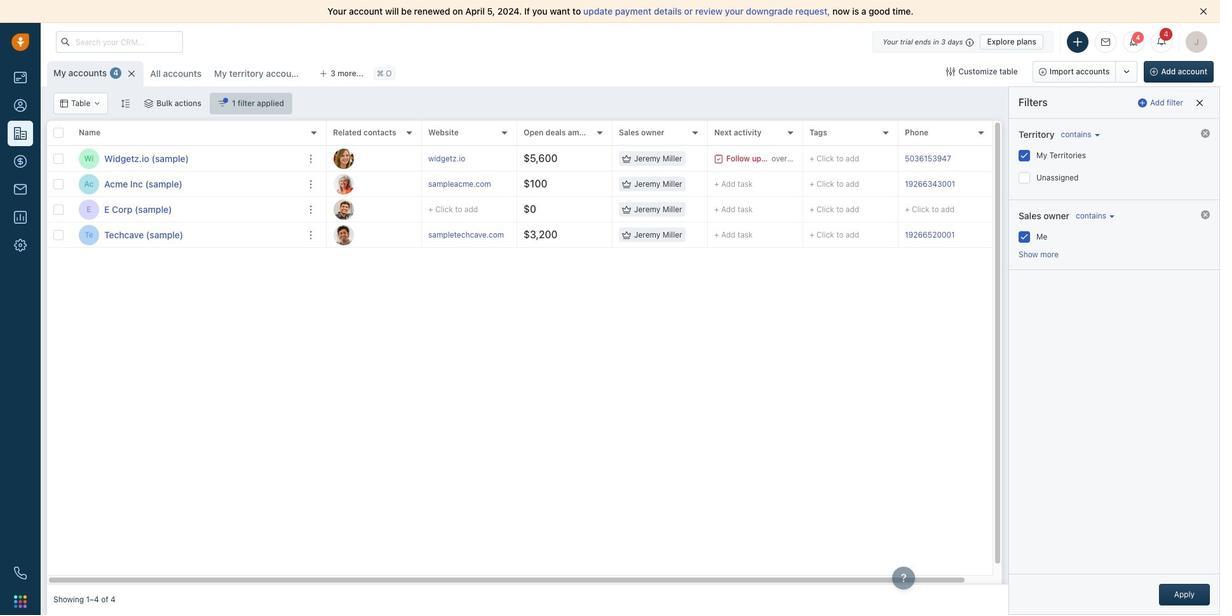 Task type: describe. For each thing, give the bounding box(es) containing it.
2 row group from the left
[[327, 146, 1020, 248]]

s image
[[334, 225, 354, 245]]

1 horizontal spatial container_wx8msf4aqz5i3rn1 image
[[623, 154, 631, 163]]

close image
[[1201, 8, 1208, 15]]

phone image
[[14, 567, 27, 580]]

freshworks switcher image
[[14, 596, 27, 608]]

Search your CRM... text field
[[56, 31, 183, 53]]

j image
[[334, 148, 354, 169]]

send email image
[[1102, 38, 1111, 46]]



Task type: locate. For each thing, give the bounding box(es) containing it.
phone element
[[8, 561, 33, 586]]

j image
[[334, 199, 354, 220]]

container_wx8msf4aqz5i3rn1 image
[[145, 99, 153, 108], [623, 154, 631, 163], [715, 154, 724, 163]]

press space to select this row. row
[[47, 146, 327, 172], [327, 146, 1020, 172], [47, 172, 327, 197], [327, 172, 1020, 197], [47, 197, 327, 223], [327, 197, 1020, 223], [47, 223, 327, 248], [327, 223, 1020, 248]]

grid
[[47, 121, 1020, 585]]

group
[[1033, 61, 1138, 83]]

container_wx8msf4aqz5i3rn1 image
[[947, 67, 956, 76], [218, 99, 227, 108], [60, 100, 68, 107], [94, 100, 101, 107], [623, 180, 631, 189], [623, 205, 631, 214], [623, 231, 631, 239]]

l image
[[334, 174, 354, 194]]

0 horizontal spatial container_wx8msf4aqz5i3rn1 image
[[145, 99, 153, 108]]

column header
[[72, 121, 327, 146]]

style_myh0__igzzd8unmi image
[[121, 99, 130, 108]]

2 horizontal spatial container_wx8msf4aqz5i3rn1 image
[[715, 154, 724, 163]]

1 row group from the left
[[47, 146, 327, 248]]

row group
[[47, 146, 327, 248], [327, 146, 1020, 248]]

row
[[47, 121, 327, 146]]



